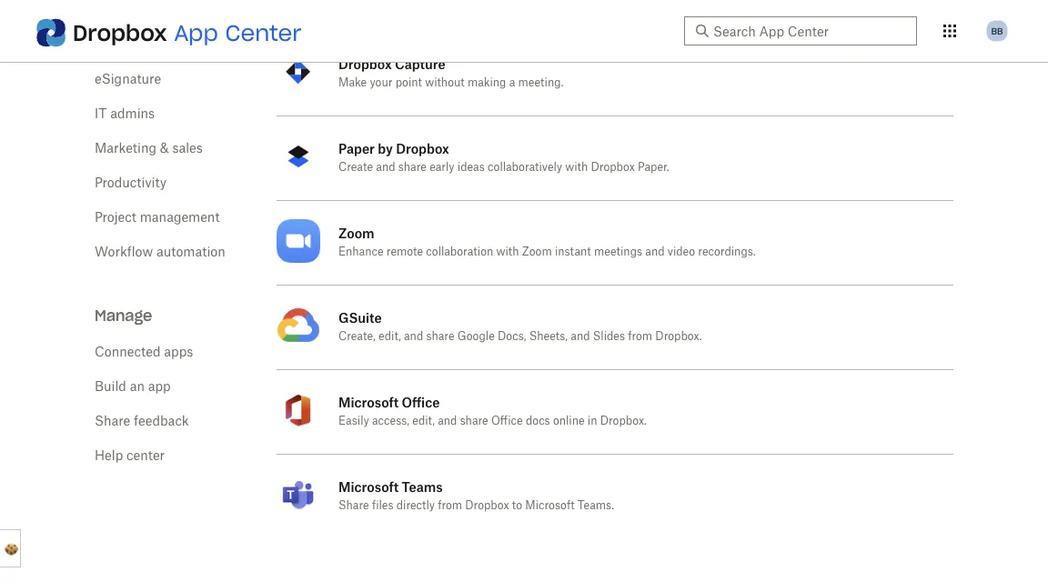 Task type: vqa. For each thing, say whether or not it's contained in the screenshot.


Task type: locate. For each thing, give the bounding box(es) containing it.
early
[[430, 162, 455, 173]]

1 vertical spatial with
[[497, 247, 519, 258]]

edit, right create,
[[379, 331, 401, 342]]

dropbox. right in
[[601, 416, 647, 427]]

edit, inside gsuite create, edit, and share google docs, sheets, and slides from dropbox.
[[379, 331, 401, 342]]

2 vertical spatial share
[[460, 416, 489, 427]]

enhance
[[339, 247, 384, 258]]

connected apps link
[[95, 346, 193, 359]]

and inside zoom enhance remote collaboration with zoom instant meetings and video recordings.
[[646, 247, 665, 258]]

share
[[95, 415, 130, 428], [339, 501, 369, 512]]

dropbox.
[[656, 331, 702, 342], [601, 416, 647, 427]]

dropbox left the to
[[465, 501, 509, 512]]

teams
[[402, 479, 443, 495]]

share inside microsoft teams share files directly from dropbox to microsoft teams.
[[339, 501, 369, 512]]

0 horizontal spatial edit,
[[379, 331, 401, 342]]

1 vertical spatial share
[[426, 331, 455, 342]]

esignature
[[95, 73, 161, 86]]

0 vertical spatial microsoft
[[339, 395, 399, 410]]

share left docs
[[460, 416, 489, 427]]

1 vertical spatial office
[[492, 416, 523, 427]]

0 horizontal spatial dropbox.
[[601, 416, 647, 427]]

1 vertical spatial edit,
[[413, 416, 435, 427]]

slides
[[593, 331, 625, 342]]

0 vertical spatial with
[[566, 162, 588, 173]]

workflow
[[95, 246, 153, 259]]

bb
[[992, 25, 1004, 36]]

1 vertical spatial share
[[339, 501, 369, 512]]

microsoft office easily access, edit, and share office docs online in dropbox.
[[339, 395, 647, 427]]

help center
[[95, 450, 165, 462]]

online
[[553, 416, 585, 427]]

and left video
[[646, 247, 665, 258]]

microsoft inside the microsoft office easily access, edit, and share office docs online in dropbox.
[[339, 395, 399, 410]]

app
[[174, 19, 218, 46]]

with
[[566, 162, 588, 173], [497, 247, 519, 258]]

share
[[399, 162, 427, 173], [426, 331, 455, 342], [460, 416, 489, 427]]

2 vertical spatial microsoft
[[526, 501, 575, 512]]

connected apps
[[95, 346, 193, 359]]

capture
[[395, 56, 446, 71]]

build an app link
[[95, 381, 171, 393]]

dropbox. inside the microsoft office easily access, edit, and share office docs online in dropbox.
[[601, 416, 647, 427]]

dropbox up make
[[339, 56, 392, 71]]

zoom enhance remote collaboration with zoom instant meetings and video recordings.
[[339, 225, 756, 258]]

share down build
[[95, 415, 130, 428]]

education link
[[95, 38, 156, 51]]

manage
[[95, 306, 152, 325]]

zoom left instant
[[522, 247, 552, 258]]

edit, right access,
[[413, 416, 435, 427]]

point
[[396, 77, 422, 88]]

meetings
[[594, 247, 643, 258]]

center
[[225, 19, 302, 46]]

build an app
[[95, 381, 171, 393]]

dropbox inside microsoft teams share files directly from dropbox to microsoft teams.
[[465, 501, 509, 512]]

edit,
[[379, 331, 401, 342], [413, 416, 435, 427]]

0 vertical spatial from
[[628, 331, 653, 342]]

docs,
[[498, 331, 527, 342]]

marketing & sales link
[[95, 142, 203, 155]]

0 horizontal spatial share
[[95, 415, 130, 428]]

1 vertical spatial microsoft
[[339, 479, 399, 495]]

0 horizontal spatial from
[[438, 501, 463, 512]]

1 horizontal spatial from
[[628, 331, 653, 342]]

office
[[402, 395, 440, 410], [492, 416, 523, 427]]

share left files
[[339, 501, 369, 512]]

and
[[376, 162, 396, 173], [646, 247, 665, 258], [404, 331, 424, 342], [571, 331, 590, 342], [438, 416, 457, 427]]

1 horizontal spatial share
[[339, 501, 369, 512]]

dropbox inside dropbox capture make your point without making a meeting.
[[339, 56, 392, 71]]

app
[[148, 381, 171, 393]]

0 vertical spatial office
[[402, 395, 440, 410]]

gsuite
[[339, 310, 382, 325]]

project
[[95, 211, 136, 224]]

and down by
[[376, 162, 396, 173]]

from down teams
[[438, 501, 463, 512]]

paper by dropbox create and share early ideas collaboratively with dropbox paper.
[[339, 141, 670, 173]]

by
[[378, 141, 393, 156]]

in
[[588, 416, 598, 427]]

with inside paper by dropbox create and share early ideas collaboratively with dropbox paper.
[[566, 162, 588, 173]]

workflow automation
[[95, 246, 226, 259]]

management
[[140, 211, 220, 224]]

docs
[[526, 416, 550, 427]]

collaboration
[[426, 247, 494, 258]]

microsoft teams share files directly from dropbox to microsoft teams.
[[339, 479, 615, 512]]

share left google
[[426, 331, 455, 342]]

1 vertical spatial dropbox.
[[601, 416, 647, 427]]

office left docs
[[492, 416, 523, 427]]

1 horizontal spatial dropbox.
[[656, 331, 702, 342]]

sheets,
[[530, 331, 568, 342]]

marketing
[[95, 142, 157, 155]]

gsuite create, edit, and share google docs, sheets, and slides from dropbox.
[[339, 310, 702, 342]]

make
[[339, 77, 367, 88]]

1 vertical spatial from
[[438, 501, 463, 512]]

0 vertical spatial edit,
[[379, 331, 401, 342]]

1 vertical spatial zoom
[[522, 247, 552, 258]]

zoom up enhance
[[339, 225, 375, 241]]

with right collaboratively
[[566, 162, 588, 173]]

microsoft
[[339, 395, 399, 410], [339, 479, 399, 495], [526, 501, 575, 512]]

video
[[668, 247, 696, 258]]

education
[[95, 38, 156, 51]]

0 vertical spatial dropbox.
[[656, 331, 702, 342]]

dropbox app center
[[73, 19, 302, 46]]

and right access,
[[438, 416, 457, 427]]

0 horizontal spatial with
[[497, 247, 519, 258]]

microsoft up files
[[339, 479, 399, 495]]

and right create,
[[404, 331, 424, 342]]

with right collaboration
[[497, 247, 519, 258]]

workflow automation link
[[95, 246, 226, 259]]

0 vertical spatial share
[[399, 162, 427, 173]]

paper
[[339, 141, 375, 156]]

office up access,
[[402, 395, 440, 410]]

project management link
[[95, 211, 220, 224]]

easily
[[339, 416, 369, 427]]

dropbox up 'early'
[[396, 141, 450, 156]]

zoom
[[339, 225, 375, 241], [522, 247, 552, 258]]

dropbox. right slides
[[656, 331, 702, 342]]

marketing & sales
[[95, 142, 203, 155]]

microsoft up easily
[[339, 395, 399, 410]]

from
[[628, 331, 653, 342], [438, 501, 463, 512]]

share left 'early'
[[399, 162, 427, 173]]

0 horizontal spatial zoom
[[339, 225, 375, 241]]

microsoft right the to
[[526, 501, 575, 512]]

&
[[160, 142, 169, 155]]

0 vertical spatial share
[[95, 415, 130, 428]]

from inside microsoft teams share files directly from dropbox to microsoft teams.
[[438, 501, 463, 512]]

connected
[[95, 346, 161, 359]]

1 horizontal spatial office
[[492, 416, 523, 427]]

apps
[[164, 346, 193, 359]]

from right slides
[[628, 331, 653, 342]]

1 horizontal spatial with
[[566, 162, 588, 173]]

dropbox. inside gsuite create, edit, and share google docs, sheets, and slides from dropbox.
[[656, 331, 702, 342]]

dropbox
[[73, 19, 167, 46], [339, 56, 392, 71], [396, 141, 450, 156], [591, 162, 635, 173], [465, 501, 509, 512]]

0 horizontal spatial office
[[402, 395, 440, 410]]

0 vertical spatial zoom
[[339, 225, 375, 241]]

1 horizontal spatial edit,
[[413, 416, 435, 427]]



Task type: describe. For each thing, give the bounding box(es) containing it.
and inside the microsoft office easily access, edit, and share office docs online in dropbox.
[[438, 416, 457, 427]]

a
[[510, 77, 516, 88]]

instant
[[555, 247, 592, 258]]

recordings.
[[699, 247, 756, 258]]

create
[[339, 162, 373, 173]]

remote
[[387, 247, 423, 258]]

share inside paper by dropbox create and share early ideas collaboratively with dropbox paper.
[[399, 162, 427, 173]]

paper.
[[638, 162, 670, 173]]

1 horizontal spatial zoom
[[522, 247, 552, 258]]

bb button
[[983, 16, 1012, 46]]

google
[[458, 331, 495, 342]]

build
[[95, 381, 126, 393]]

from inside gsuite create, edit, and share google docs, sheets, and slides from dropbox.
[[628, 331, 653, 342]]

sales
[[172, 142, 203, 155]]

without
[[425, 77, 465, 88]]

automation
[[156, 246, 226, 259]]

edit, inside the microsoft office easily access, edit, and share office docs online in dropbox.
[[413, 416, 435, 427]]

help
[[95, 450, 123, 462]]

dropbox capture make your point without making a meeting.
[[339, 56, 564, 88]]

dropbox left paper.
[[591, 162, 635, 173]]

dropbox up esignature link
[[73, 19, 167, 46]]

and inside paper by dropbox create and share early ideas collaboratively with dropbox paper.
[[376, 162, 396, 173]]

share inside the microsoft office easily access, edit, and share office docs online in dropbox.
[[460, 416, 489, 427]]

an
[[130, 381, 145, 393]]

esignature link
[[95, 73, 161, 86]]

your
[[370, 77, 393, 88]]

share inside gsuite create, edit, and share google docs, sheets, and slides from dropbox.
[[426, 331, 455, 342]]

admins
[[110, 107, 155, 120]]

dropbox. for gsuite
[[656, 331, 702, 342]]

making
[[468, 77, 507, 88]]

collaboratively
[[488, 162, 563, 173]]

directly
[[397, 501, 435, 512]]

project management
[[95, 211, 220, 224]]

meeting.
[[519, 77, 564, 88]]

create,
[[339, 331, 376, 342]]

ideas
[[458, 162, 485, 173]]

productivity
[[95, 177, 167, 189]]

it
[[95, 107, 107, 120]]

and left slides
[[571, 331, 590, 342]]

microsoft for microsoft teams
[[339, 479, 399, 495]]

center
[[127, 450, 165, 462]]

teams.
[[578, 501, 615, 512]]

help center link
[[95, 450, 165, 462]]

with inside zoom enhance remote collaboration with zoom instant meetings and video recordings.
[[497, 247, 519, 258]]

dropbox. for microsoft office
[[601, 416, 647, 427]]

access,
[[372, 416, 410, 427]]

to
[[512, 501, 523, 512]]

share feedback link
[[95, 415, 189, 428]]

Search App Center text field
[[714, 21, 907, 41]]

share feedback
[[95, 415, 189, 428]]

files
[[372, 501, 394, 512]]

it admins
[[95, 107, 155, 120]]

feedback
[[134, 415, 189, 428]]

microsoft for microsoft office
[[339, 395, 399, 410]]

it admins link
[[95, 107, 155, 120]]

productivity link
[[95, 177, 167, 189]]



